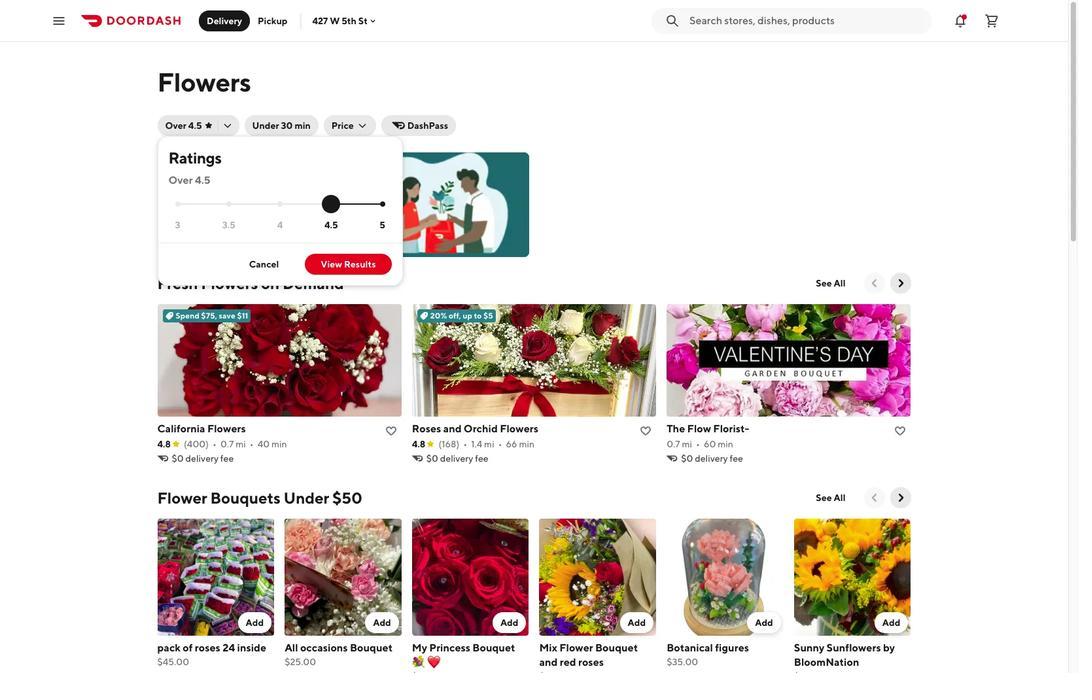 Task type: locate. For each thing, give the bounding box(es) containing it.
1 previous button of carousel image from the top
[[868, 277, 881, 290]]

and inside mix flower bouquet and red roses
[[540, 656, 558, 669]]

2 horizontal spatial $​0 delivery fee
[[682, 454, 744, 464]]

1 see all from the top
[[816, 278, 846, 289]]

1 vertical spatial by
[[884, 642, 896, 654]]

0 vertical spatial over
[[165, 120, 187, 131]]

1 vertical spatial see
[[816, 493, 832, 503]]

$​0 delivery fee for flowers
[[172, 454, 234, 464]]

2 0.7 from the left
[[667, 439, 681, 450]]

up
[[463, 311, 473, 321]]

over up 3 stars and over image
[[169, 174, 193, 187]]

3 bouquet from the left
[[596, 642, 638, 654]]

1 horizontal spatial 0.7
[[667, 439, 681, 450]]

3 mi from the left
[[682, 439, 693, 450]]

1 horizontal spatial 4.8
[[412, 439, 426, 450]]

save
[[219, 311, 236, 321]]

see all
[[816, 278, 846, 289], [816, 493, 846, 503]]

bouquet for mix flower bouquet and red roses
[[596, 642, 638, 654]]

4 stars and over image
[[278, 202, 283, 207]]

under inside 'button'
[[252, 120, 279, 131]]

1 horizontal spatial roses
[[579, 656, 604, 669]]

5 • from the left
[[696, 439, 700, 450]]

your down high
[[312, 210, 330, 221]]

price
[[332, 120, 354, 131]]

fee down florist-
[[730, 454, 744, 464]]

then
[[225, 197, 245, 208]]

0 vertical spatial next button of carousel image
[[894, 277, 908, 290]]

3
[[175, 220, 180, 230]]

2 horizontal spatial mi
[[682, 439, 693, 450]]

• left 66
[[499, 439, 502, 450]]

1 horizontal spatial of
[[351, 184, 360, 194]]

4 • from the left
[[499, 439, 502, 450]]

2 vertical spatial all
[[285, 642, 298, 654]]

all occasions bouquet $25.00
[[285, 642, 393, 667]]

bouquet
[[350, 642, 393, 654], [473, 642, 516, 654], [596, 642, 638, 654]]

orchid
[[464, 423, 498, 435]]

4.5
[[188, 120, 202, 131], [195, 174, 211, 187], [325, 220, 338, 230]]

1 4.8 from the left
[[157, 439, 171, 450]]

to down 'a'
[[301, 210, 310, 221]]

1 vertical spatial your
[[312, 210, 330, 221]]

❤️
[[427, 656, 441, 669]]

add button
[[238, 612, 272, 633], [238, 612, 272, 633], [365, 612, 399, 633], [365, 612, 399, 633], [493, 612, 527, 633], [620, 612, 654, 633], [748, 612, 781, 633], [748, 612, 781, 633], [875, 612, 909, 633], [875, 612, 909, 633]]

to right out
[[244, 223, 252, 234]]

0 vertical spatial roses
[[195, 642, 221, 654]]

the up 3 stars and over image
[[173, 162, 196, 177]]

dasher
[[222, 210, 251, 221]]

pack
[[157, 642, 181, 654]]

0 horizontal spatial bouquet
[[350, 642, 393, 654]]

0 horizontal spatial of
[[183, 642, 193, 654]]

california
[[157, 423, 205, 435]]

fee for flowers
[[220, 454, 234, 464]]

flower
[[157, 489, 207, 507], [560, 642, 594, 654]]

0.7
[[221, 439, 234, 450], [667, 439, 681, 450]]

0 horizontal spatial $​0
[[172, 454, 184, 464]]

1 vertical spatial flower
[[560, 642, 594, 654]]

mi left 40
[[236, 439, 246, 450]]

4 add from the left
[[628, 618, 646, 628]]

5 add from the left
[[756, 618, 774, 628]]

$​0 delivery fee down (400)
[[172, 454, 234, 464]]

$​0 delivery fee
[[172, 454, 234, 464], [427, 454, 489, 464], [682, 454, 744, 464]]

427 w 5th st button
[[313, 15, 378, 26]]

by inside flowers are expertly arranged by the florist of your choice, then handed off to a high performing dasher for delivery to your door. please reach out to doordash if your flower delivery has any quality issues.
[[298, 184, 308, 194]]

3.5
[[222, 220, 236, 230]]

over inside button
[[165, 120, 187, 131]]

please
[[173, 223, 201, 234]]

under left 30
[[252, 120, 279, 131]]

0 vertical spatial under
[[252, 120, 279, 131]]

your
[[173, 197, 192, 208], [312, 210, 330, 221], [305, 223, 324, 234]]

0 horizontal spatial fee
[[220, 454, 234, 464]]

min right 30
[[295, 120, 311, 131]]

princess
[[430, 642, 471, 654]]

door.
[[332, 210, 353, 221]]

min
[[295, 120, 311, 131], [272, 439, 287, 450], [519, 439, 535, 450], [718, 439, 734, 450]]

5
[[380, 220, 385, 230]]

doordash
[[254, 223, 296, 234]]

1 vertical spatial of
[[183, 642, 193, 654]]

1 vertical spatial 4.5
[[195, 174, 211, 187]]

reach
[[203, 223, 226, 234]]

2 add from the left
[[373, 618, 391, 628]]

$​0 down the flow florist- 0.7 mi • 60 min
[[682, 454, 693, 464]]

3.5 stars and over image
[[226, 202, 232, 207]]

1 horizontal spatial flower
[[560, 642, 594, 654]]

2 mi from the left
[[484, 439, 495, 450]]

delivery for california flowers
[[186, 454, 219, 464]]

delivery down the 60
[[695, 454, 728, 464]]

0 horizontal spatial 4.8
[[157, 439, 171, 450]]

1 horizontal spatial $​0
[[427, 454, 439, 464]]

of
[[351, 184, 360, 194], [183, 642, 193, 654]]

min right the 60
[[718, 439, 734, 450]]

over 4.5 down "ratings"
[[169, 174, 211, 187]]

flower bouquets under $50 link
[[157, 488, 362, 509]]

over up "ratings"
[[165, 120, 187, 131]]

1 vertical spatial under
[[284, 489, 329, 507]]

delivery down (400)
[[186, 454, 219, 464]]

1 mi from the left
[[236, 439, 246, 450]]

• left the 60
[[696, 439, 700, 450]]

demand
[[283, 274, 344, 293]]

4.8 down "california"
[[157, 439, 171, 450]]

flowers up 3 stars and over image
[[173, 184, 206, 194]]

mi down flow
[[682, 439, 693, 450]]

$75,
[[201, 311, 217, 321]]

2 $​0 delivery fee from the left
[[427, 454, 489, 464]]

min right 40
[[272, 439, 287, 450]]

$35.00
[[667, 657, 699, 667]]

4.5 inside button
[[188, 120, 202, 131]]

2 next button of carousel image from the top
[[894, 492, 908, 505]]

the inside the flow florist- 0.7 mi • 60 min
[[667, 423, 686, 435]]

5th
[[342, 15, 357, 26]]

add for pack of roses 24 inside
[[246, 618, 264, 628]]

over
[[165, 120, 187, 131], [169, 174, 193, 187]]

0 horizontal spatial 0.7
[[221, 439, 234, 450]]

add
[[246, 618, 264, 628], [373, 618, 391, 628], [501, 618, 519, 628], [628, 618, 646, 628], [756, 618, 774, 628], [883, 618, 901, 628]]

by inside "sunny sunflowers by bloomnation"
[[884, 642, 896, 654]]

to
[[293, 197, 302, 208], [301, 210, 310, 221], [244, 223, 252, 234], [474, 311, 482, 321]]

1 vertical spatial roses
[[579, 656, 604, 669]]

2 fee from the left
[[475, 454, 489, 464]]

2 vertical spatial 4.5
[[325, 220, 338, 230]]

bouquet inside mix flower bouquet and red roses
[[596, 642, 638, 654]]

2 4.8 from the left
[[412, 439, 426, 450]]

my princess bouquet 💐 ❤️
[[412, 642, 516, 669]]

my
[[412, 642, 427, 654]]

0.7 left the 60
[[667, 439, 681, 450]]

• right (400)
[[213, 439, 217, 450]]

flower up red
[[560, 642, 594, 654]]

$5
[[484, 311, 493, 321]]

2 see all from the top
[[816, 493, 846, 503]]

1 horizontal spatial and
[[540, 656, 558, 669]]

66
[[506, 439, 518, 450]]

2 see all link from the top
[[809, 488, 854, 509]]

roses
[[195, 642, 221, 654], [579, 656, 604, 669]]

1 $​0 from the left
[[172, 454, 184, 464]]

2 horizontal spatial bouquet
[[596, 642, 638, 654]]

the for the highest quality
[[173, 162, 196, 177]]

pickup
[[258, 15, 288, 26]]

1 vertical spatial next button of carousel image
[[894, 492, 908, 505]]

ratings
[[169, 149, 222, 167]]

delivery for the flow florist-
[[695, 454, 728, 464]]

• inside the flow florist- 0.7 mi • 60 min
[[696, 439, 700, 450]]

1 horizontal spatial bouquet
[[473, 642, 516, 654]]

roses inside pack of roses 24 inside $45.00
[[195, 642, 221, 654]]

fee down the 1.4
[[475, 454, 489, 464]]

next button of carousel image
[[894, 277, 908, 290], [894, 492, 908, 505]]

of right florist
[[351, 184, 360, 194]]

mi inside the flow florist- 0.7 mi • 60 min
[[682, 439, 693, 450]]

0 vertical spatial 4.5
[[188, 120, 202, 131]]

roses right red
[[579, 656, 604, 669]]

and
[[444, 423, 462, 435], [540, 656, 558, 669]]

0 vertical spatial previous button of carousel image
[[868, 277, 881, 290]]

all
[[834, 278, 846, 289], [834, 493, 846, 503], [285, 642, 298, 654]]

delivery down (168)
[[440, 454, 474, 464]]

off
[[280, 197, 292, 208]]

$​0
[[172, 454, 184, 464], [427, 454, 439, 464], [682, 454, 693, 464]]

0 horizontal spatial the
[[173, 162, 196, 177]]

1 add from the left
[[246, 618, 264, 628]]

over 4.5 up "ratings"
[[165, 120, 202, 131]]

$​0 down "california"
[[172, 454, 184, 464]]

a
[[304, 197, 309, 208]]

0 horizontal spatial flower
[[157, 489, 207, 507]]

$​0 delivery fee down (168)
[[427, 454, 489, 464]]

flowers up over 4.5 button
[[157, 67, 251, 98]]

2 $​0 from the left
[[427, 454, 439, 464]]

of right pack
[[183, 642, 193, 654]]

1 $​0 delivery fee from the left
[[172, 454, 234, 464]]

1 horizontal spatial mi
[[484, 439, 495, 450]]

4.8
[[157, 439, 171, 450], [412, 439, 426, 450]]

see all link for demand
[[809, 273, 854, 294]]

• left the 1.4
[[464, 439, 467, 450]]

1 horizontal spatial under
[[284, 489, 329, 507]]

1 vertical spatial previous button of carousel image
[[868, 492, 881, 505]]

1 horizontal spatial by
[[884, 642, 896, 654]]

0 vertical spatial the
[[173, 162, 196, 177]]

0 horizontal spatial roses
[[195, 642, 221, 654]]

0 vertical spatial see
[[816, 278, 832, 289]]

2 horizontal spatial fee
[[730, 454, 744, 464]]

roses left 24 on the bottom left of the page
[[195, 642, 221, 654]]

4.5 down high
[[325, 220, 338, 230]]

by right sunflowers
[[884, 642, 896, 654]]

0 horizontal spatial mi
[[236, 439, 246, 450]]

delivery
[[266, 210, 299, 221], [173, 236, 206, 247], [186, 454, 219, 464], [440, 454, 474, 464], [695, 454, 728, 464]]

see for fresh flowers on demand
[[816, 278, 832, 289]]

$​0 down roses
[[427, 454, 439, 464]]

flowers up save
[[201, 274, 258, 293]]

previous button of carousel image for flower bouquets under $50
[[868, 492, 881, 505]]

fee down • 0.7 mi • 40 min
[[220, 454, 234, 464]]

mi
[[236, 439, 246, 450], [484, 439, 495, 450], [682, 439, 693, 450]]

1 vertical spatial see all link
[[809, 488, 854, 509]]

2 horizontal spatial $​0
[[682, 454, 693, 464]]

1 vertical spatial over
[[169, 174, 193, 187]]

the for the flow florist- 0.7 mi • 60 min
[[667, 423, 686, 435]]

of inside flowers are expertly arranged by the florist of your choice, then handed off to a high performing dasher for delivery to your door. please reach out to doordash if your flower delivery has any quality issues.
[[351, 184, 360, 194]]

0 vertical spatial see all
[[816, 278, 846, 289]]

flower down (400)
[[157, 489, 207, 507]]

over 4.5
[[165, 120, 202, 131], [169, 174, 211, 187]]

and down mix
[[540, 656, 558, 669]]

0 vertical spatial of
[[351, 184, 360, 194]]

1 vertical spatial all
[[834, 493, 846, 503]]

by up 'a'
[[298, 184, 308, 194]]

florist
[[326, 184, 350, 194]]

2 bouquet from the left
[[473, 642, 516, 654]]

0.7 down california flowers
[[221, 439, 234, 450]]

4.8 down roses
[[412, 439, 426, 450]]

fee for and
[[475, 454, 489, 464]]

flowers up • 0.7 mi • 40 min
[[207, 423, 246, 435]]

0 horizontal spatial and
[[444, 423, 462, 435]]

0 horizontal spatial $​0 delivery fee
[[172, 454, 234, 464]]

0 horizontal spatial under
[[252, 120, 279, 131]]

mi right the 1.4
[[484, 439, 495, 450]]

1 vertical spatial and
[[540, 656, 558, 669]]

under left $50
[[284, 489, 329, 507]]

0 horizontal spatial by
[[298, 184, 308, 194]]

florist-
[[714, 423, 750, 435]]

sunny
[[795, 642, 825, 654]]

1 fee from the left
[[220, 454, 234, 464]]

6 add from the left
[[883, 618, 901, 628]]

1 vertical spatial the
[[667, 423, 686, 435]]

2 previous button of carousel image from the top
[[868, 492, 881, 505]]

highest
[[199, 162, 247, 177]]

choice,
[[194, 197, 223, 208]]

and up (168)
[[444, 423, 462, 435]]

pack of roses 24 inside $45.00
[[157, 642, 267, 667]]

1 see all link from the top
[[809, 273, 854, 294]]

of inside pack of roses 24 inside $45.00
[[183, 642, 193, 654]]

0 vertical spatial over 4.5
[[165, 120, 202, 131]]

• left 40
[[250, 439, 254, 450]]

your up performing
[[173, 197, 192, 208]]

delivery for roses and orchid flowers
[[440, 454, 474, 464]]

1 bouquet from the left
[[350, 642, 393, 654]]

the left flow
[[667, 423, 686, 435]]

delivery button
[[199, 10, 250, 31]]

1 vertical spatial see all
[[816, 493, 846, 503]]

$​0 for roses
[[427, 454, 439, 464]]

inside
[[237, 642, 267, 654]]

1 see from the top
[[816, 278, 832, 289]]

1 horizontal spatial $​0 delivery fee
[[427, 454, 489, 464]]

quality
[[241, 236, 269, 247]]

bouquet inside "all occasions bouquet $25.00"
[[350, 642, 393, 654]]

min right 66
[[519, 439, 535, 450]]

botanical
[[667, 642, 714, 654]]

expertly
[[223, 184, 257, 194]]

$​0 delivery fee down the 60
[[682, 454, 744, 464]]

1 horizontal spatial fee
[[475, 454, 489, 464]]

0 vertical spatial all
[[834, 278, 846, 289]]

4
[[277, 220, 283, 230]]

1 next button of carousel image from the top
[[894, 277, 908, 290]]

bouquet for my princess bouquet 💐 ❤️
[[473, 642, 516, 654]]

1.4
[[471, 439, 483, 450]]

your right if
[[305, 223, 324, 234]]

over 4.5 inside button
[[165, 120, 202, 131]]

the
[[173, 162, 196, 177], [667, 423, 686, 435]]

0 items, open order cart image
[[984, 13, 1000, 28]]

1 horizontal spatial the
[[667, 423, 686, 435]]

4.5 up choice,
[[195, 174, 211, 187]]

2 see from the top
[[816, 493, 832, 503]]

previous button of carousel image
[[868, 277, 881, 290], [868, 492, 881, 505]]

5 stars and over image
[[380, 202, 385, 207]]

see all for fresh flowers on demand
[[816, 278, 846, 289]]

bouquet inside my princess bouquet 💐 ❤️
[[473, 642, 516, 654]]

0 vertical spatial and
[[444, 423, 462, 435]]

•
[[213, 439, 217, 450], [250, 439, 254, 450], [464, 439, 467, 450], [499, 439, 502, 450], [696, 439, 700, 450]]

0 vertical spatial see all link
[[809, 273, 854, 294]]

fee
[[220, 454, 234, 464], [475, 454, 489, 464], [730, 454, 744, 464]]

0 vertical spatial by
[[298, 184, 308, 194]]

4.5 up "ratings"
[[188, 120, 202, 131]]



Task type: vqa. For each thing, say whether or not it's contained in the screenshot.
Fresh Flowers on Demand link
yes



Task type: describe. For each thing, give the bounding box(es) containing it.
cancel
[[249, 259, 279, 270]]

fresh
[[157, 274, 198, 293]]

0 vertical spatial flower
[[157, 489, 207, 507]]

add for botanical figures
[[756, 618, 774, 628]]

3 fee from the left
[[730, 454, 744, 464]]

sunflowers
[[827, 642, 882, 654]]

see for flower bouquets under $50
[[816, 493, 832, 503]]

out
[[228, 223, 242, 234]]

if
[[298, 223, 303, 234]]

fresh flowers on demand link
[[157, 273, 344, 294]]

3 • from the left
[[464, 439, 467, 450]]

dashpass
[[408, 120, 448, 131]]

$45.00
[[157, 657, 189, 667]]

dashpass button
[[381, 115, 456, 136]]

add for all occasions bouquet
[[373, 618, 391, 628]]

red
[[560, 656, 577, 669]]

performing
[[173, 210, 220, 221]]

flowers inside flowers are expertly arranged by the florist of your choice, then handed off to a high performing dasher for delivery to your door. please reach out to doordash if your flower delivery has any quality issues.
[[173, 184, 206, 194]]

to right 'up'
[[474, 311, 482, 321]]

bloomnation
[[795, 656, 860, 669]]

high
[[311, 197, 329, 208]]

are
[[208, 184, 221, 194]]

bouquet for all occasions bouquet $25.00
[[350, 642, 393, 654]]

$​0 for california
[[172, 454, 184, 464]]

mix
[[540, 642, 558, 654]]

3 stars and over image
[[175, 202, 180, 207]]

Store search: begin typing to search for stores available on DoorDash text field
[[690, 13, 924, 28]]

cancel button
[[234, 254, 295, 275]]

sunny sunflowers by bloomnation
[[795, 642, 896, 669]]

flow
[[688, 423, 712, 435]]

quality
[[250, 162, 295, 177]]

• 1.4 mi • 66 min
[[464, 439, 535, 450]]

427
[[313, 15, 328, 26]]

0.7 inside the flow florist- 0.7 mi • 60 min
[[667, 439, 681, 450]]

flower inside mix flower bouquet and red roses
[[560, 642, 594, 654]]

previous button of carousel image for fresh flowers on demand
[[868, 277, 881, 290]]

figures
[[716, 642, 750, 654]]

3 add from the left
[[501, 618, 519, 628]]

price button
[[324, 115, 376, 136]]

💐
[[412, 656, 425, 669]]

delivery down 4 stars and over 'icon'
[[266, 210, 299, 221]]

add for sunny sunflowers by bloomnation
[[883, 618, 901, 628]]

next button of carousel image for demand
[[894, 277, 908, 290]]

24
[[223, 642, 235, 654]]

2 • from the left
[[250, 439, 254, 450]]

under 30 min
[[252, 120, 311, 131]]

mix flower bouquet and red roses
[[540, 642, 638, 669]]

$25.00
[[285, 657, 316, 667]]

california flowers
[[157, 423, 246, 435]]

1 0.7 from the left
[[221, 439, 234, 450]]

3 $​0 from the left
[[682, 454, 693, 464]]

next button of carousel image for $50
[[894, 492, 908, 505]]

roses and orchid flowers
[[412, 423, 539, 435]]

on
[[261, 274, 280, 293]]

view
[[321, 259, 342, 270]]

60
[[704, 439, 716, 450]]

0 vertical spatial your
[[173, 197, 192, 208]]

handed
[[246, 197, 278, 208]]

results
[[344, 259, 376, 270]]

has
[[208, 236, 222, 247]]

delivery
[[207, 15, 242, 26]]

427 w 5th st
[[313, 15, 368, 26]]

roses inside mix flower bouquet and red roses
[[579, 656, 604, 669]]

pickup button
[[250, 10, 295, 31]]

• 0.7 mi • 40 min
[[213, 439, 287, 450]]

mi for and
[[484, 439, 495, 450]]

issues.
[[271, 236, 298, 247]]

$50
[[332, 489, 362, 507]]

arranged
[[259, 184, 296, 194]]

min inside the flow florist- 0.7 mi • 60 min
[[718, 439, 734, 450]]

2 vertical spatial your
[[305, 223, 324, 234]]

for
[[253, 210, 265, 221]]

4.8 for roses and orchid flowers
[[412, 439, 426, 450]]

flower
[[326, 223, 352, 234]]

notification bell image
[[953, 13, 969, 28]]

20%
[[431, 311, 447, 321]]

all for $50
[[834, 493, 846, 503]]

open menu image
[[51, 13, 67, 28]]

w
[[330, 15, 340, 26]]

mi for flowers
[[236, 439, 246, 450]]

bouquets
[[210, 489, 281, 507]]

all for demand
[[834, 278, 846, 289]]

to left 'a'
[[293, 197, 302, 208]]

1 vertical spatial over 4.5
[[169, 174, 211, 187]]

$​0 delivery fee for and
[[427, 454, 489, 464]]

1 • from the left
[[213, 439, 217, 450]]

view results button
[[305, 254, 392, 275]]

any
[[224, 236, 239, 247]]

fresh flowers on demand
[[157, 274, 344, 293]]

spend $75, save $11
[[176, 311, 248, 321]]

20% off, up to $5
[[431, 311, 493, 321]]

40
[[258, 439, 270, 450]]

flowers up 66
[[500, 423, 539, 435]]

view results
[[321, 259, 376, 270]]

flower bouquets under $50
[[157, 489, 362, 507]]

flowers are expertly arranged by the florist of your choice, then handed off to a high performing dasher for delivery to your door. please reach out to doordash if your flower delivery has any quality issues.
[[173, 184, 360, 247]]

delivery down the please
[[173, 236, 206, 247]]

(168)
[[439, 439, 460, 450]]

the
[[310, 184, 324, 194]]

3 $​0 delivery fee from the left
[[682, 454, 744, 464]]

botanical figures $35.00
[[667, 642, 750, 667]]

4.8 for california flowers
[[157, 439, 171, 450]]

the highest quality
[[173, 162, 295, 177]]

under 30 min button
[[245, 115, 319, 136]]

off,
[[449, 311, 461, 321]]

see all link for $50
[[809, 488, 854, 509]]

min inside 'button'
[[295, 120, 311, 131]]

over 4.5 button
[[157, 115, 239, 136]]

all inside "all occasions bouquet $25.00"
[[285, 642, 298, 654]]

roses
[[412, 423, 441, 435]]

(400)
[[184, 439, 209, 450]]

st
[[359, 15, 368, 26]]

see all for flower bouquets under $50
[[816, 493, 846, 503]]



